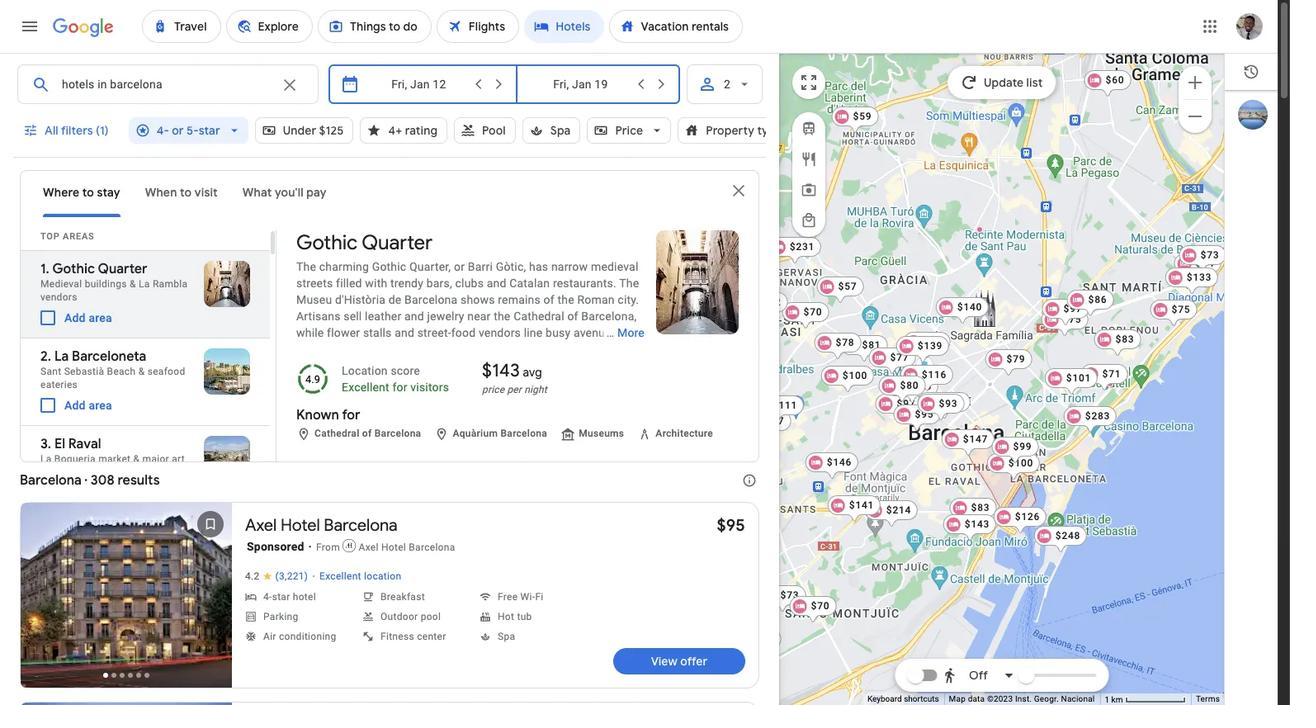 Task type: vqa. For each thing, say whether or not it's contained in the screenshot.
$78
yes



Task type: describe. For each thing, give the bounding box(es) containing it.
$143 for $143
[[965, 519, 991, 530]]

photo 1 image for first photos list from the bottom of the page
[[21, 703, 232, 705]]

vendors inside 1. gothic quarter medieval buildings & la rambla vendors
[[40, 292, 77, 303]]

medieval
[[40, 278, 82, 290]]

plaça
[[366, 343, 395, 356]]

art inside 'the charming gothic quarter, or barri gòtic, has narrow medieval streets filled with trendy bars, clubs and catalan restaurants. the museu d'història de barcelona shows remains of the roman city. artisans sell leather and jewelry near the cathedral of barcelona, while flower stalls and street-food vendors line busy avenue la rambla. the plaça del pi, named after the adjacent gothic church, hosts a weekend art market.'
[[388, 359, 403, 373]]

location
[[364, 571, 402, 582]]

4- or 5-star
[[157, 123, 220, 138]]

score
[[391, 364, 420, 377]]

barcelona down "per"
[[501, 428, 548, 439]]

1 vertical spatial $191 link
[[918, 392, 972, 420]]

· excellent location
[[312, 570, 402, 583]]

4+ rating
[[389, 123, 438, 138]]

$97 for bottom $97 link
[[897, 398, 916, 410]]

$248
[[1056, 530, 1081, 542]]

boqueria
[[54, 453, 96, 465]]

area for barceloneta
[[89, 399, 112, 412]]

el
[[54, 436, 65, 453]]

jewelry
[[427, 310, 465, 323]]

inst.
[[1016, 695, 1033, 704]]

barcelona down 'location score excellent for visitors'
[[375, 428, 422, 439]]

$143 avg price per night
[[482, 359, 548, 395]]

1 horizontal spatial $73
[[1201, 249, 1220, 261]]

& for barceloneta
[[138, 366, 145, 377]]

visitors
[[411, 380, 449, 394]]

1 vertical spatial $126 link
[[994, 507, 1048, 535]]

1 horizontal spatial $75 link
[[1151, 300, 1198, 328]]

1 horizontal spatial of
[[544, 293, 555, 306]]

$147
[[964, 434, 989, 445]]

$111 link
[[751, 396, 805, 424]]

$126 for $126 link to the top
[[908, 381, 933, 392]]

$147 link
[[942, 429, 995, 458]]

4.2
[[245, 571, 260, 582]]

& inside 1. gothic quarter medieval buildings & la rambla vendors
[[130, 278, 136, 290]]

$99 link
[[992, 437, 1039, 465]]

$143 link
[[944, 515, 997, 543]]

clear image
[[280, 75, 300, 95]]

d'història
[[335, 293, 386, 306]]

weekend
[[339, 359, 385, 373]]

1 vertical spatial $70 link
[[790, 596, 837, 624]]

2 vertical spatial the
[[343, 343, 363, 356]]

4+ rating button
[[361, 111, 448, 150]]

recently viewed image
[[1244, 64, 1260, 80]]

terms
[[1197, 695, 1221, 704]]

0 vertical spatial and
[[487, 277, 507, 290]]

architecture
[[656, 428, 714, 439]]

under
[[283, 123, 317, 138]]

pool button
[[454, 111, 516, 150]]

… more
[[607, 326, 645, 339]]

seafood
[[148, 366, 185, 377]]

where
[[43, 185, 79, 200]]

night
[[525, 384, 548, 395]]

raval
[[68, 436, 101, 453]]

market
[[98, 453, 131, 465]]

$191 for right $191 "link"
[[1107, 354, 1133, 365]]

museums
[[579, 428, 625, 439]]

flower
[[327, 326, 360, 339]]

0 horizontal spatial the
[[297, 260, 316, 273]]

sebastià
[[64, 366, 104, 377]]

la inside 1. gothic quarter medieval buildings & la rambla vendors
[[139, 278, 150, 290]]

when to visit
[[145, 185, 218, 200]]

keyboard shortcuts
[[868, 695, 940, 704]]

trendy
[[391, 277, 424, 290]]

barri
[[468, 260, 493, 273]]

km
[[1112, 695, 1124, 704]]

view offer button
[[614, 648, 746, 675]]

or inside 'the charming gothic quarter, or barri gòtic, has narrow medieval streets filled with trendy bars, clubs and catalan restaurants. the museu d'història de barcelona shows remains of the roman city. artisans sell leather and jewelry near the cathedral of barcelona, while flower stalls and street-food vendors line busy avenue la rambla. the plaça del pi, named after the adjacent gothic church, hosts a weekend art market.'
[[454, 260, 465, 273]]

1 vertical spatial for
[[342, 407, 361, 424]]

zoom out map image
[[1186, 106, 1206, 126]]

excellent inside 'location score excellent for visitors'
[[342, 380, 390, 394]]

del
[[398, 343, 414, 356]]

0 vertical spatial $95 link
[[894, 405, 941, 433]]

$139
[[918, 340, 943, 352]]

la inside 2. la barceloneta sant sebastià beach & seafood eateries
[[54, 349, 69, 365]]

view offer
[[651, 654, 708, 669]]

$143 for $143 avg price per night
[[482, 359, 520, 382]]

1 horizontal spatial $73 link
[[1180, 245, 1227, 273]]

0 vertical spatial quarter
[[362, 230, 433, 255]]

$59
[[854, 111, 873, 122]]

1 horizontal spatial $77 link
[[869, 348, 916, 376]]

property
[[706, 123, 755, 138]]

has
[[529, 260, 549, 273]]

$57
[[839, 281, 858, 292]]

1 vertical spatial $73 link
[[760, 586, 806, 614]]

charming
[[319, 260, 369, 273]]

$84
[[1196, 258, 1215, 269]]

bars,
[[427, 277, 453, 290]]

$57 link
[[817, 277, 864, 305]]

…
[[607, 326, 615, 339]]

to for stay
[[82, 185, 94, 200]]

gothic down avenue on the left top of page
[[569, 343, 603, 356]]

1 horizontal spatial $97 link
[[1043, 299, 1090, 327]]

add area for barceloneta
[[64, 399, 112, 412]]

1 vertical spatial of
[[568, 310, 579, 323]]

0 vertical spatial $100 link
[[822, 366, 875, 394]]

1 vertical spatial $97 link
[[876, 394, 923, 422]]

1 horizontal spatial $191 link
[[1086, 349, 1139, 377]]

location score excellent for visitors
[[342, 364, 449, 394]]

view offer link
[[614, 648, 746, 675]]

the charming gothic quarter, or barri gòtic, has narrow medieval streets filled with trendy bars, clubs and catalan restaurants. the museu d'història de barcelona shows remains of the roman city. artisans sell leather and jewelry near the cathedral of barcelona, while flower stalls and street-food vendors line busy avenue la rambla. the plaça del pi, named after the adjacent gothic church, hosts a weekend art market.
[[297, 260, 645, 373]]

$72
[[763, 297, 782, 308]]

barcelona inside 'the charming gothic quarter, or barri gòtic, has narrow medieval streets filled with trendy bars, clubs and catalan restaurants. the museu d'història de barcelona shows remains of the roman city. artisans sell leather and jewelry near the cathedral of barcelona, while flower stalls and street-food vendors line busy avenue la rambla. the plaça del pi, named after the adjacent gothic church, hosts a weekend art market.'
[[405, 293, 458, 306]]

1 vertical spatial and
[[405, 310, 424, 323]]

tab list containing where to stay
[[21, 171, 729, 217]]

0 vertical spatial $83 link
[[1095, 330, 1142, 358]]

Search for places, hotels and more text field
[[61, 65, 270, 103]]

learn more about these results image
[[730, 461, 770, 501]]

add for gothic
[[64, 311, 86, 325]]

hosts
[[297, 359, 326, 373]]

sant
[[40, 366, 61, 377]]

2.
[[40, 349, 51, 365]]

1 horizontal spatial $78
[[926, 336, 944, 348]]

$79
[[1007, 354, 1026, 365]]

$60
[[1106, 74, 1125, 86]]

to for visit
[[180, 185, 192, 200]]

$126 for the bottom $126 link
[[1016, 511, 1041, 523]]

pi,
[[417, 343, 430, 356]]

$95 inside map region
[[916, 409, 935, 420]]

1 vertical spatial $83 link
[[950, 498, 997, 526]]

named
[[433, 343, 469, 356]]

known
[[297, 407, 339, 424]]

$111
[[773, 400, 798, 411]]

results
[[118, 472, 160, 489]]

1 horizontal spatial $100
[[1009, 458, 1034, 469]]

geogr.
[[1035, 695, 1060, 704]]

$283
[[1086, 410, 1111, 422]]

1 vertical spatial the
[[494, 310, 511, 323]]

& for raval
[[133, 453, 140, 465]]

$214
[[887, 505, 912, 516]]

location
[[342, 364, 388, 377]]

la inside 'the charming gothic quarter, or barri gòtic, has narrow medieval streets filled with trendy bars, clubs and catalan restaurants. the museu d'història de barcelona shows remains of the roman city. artisans sell leather and jewelry near the cathedral of barcelona, while flower stalls and street-food vendors line busy avenue la rambla. the plaça del pi, named after the adjacent gothic church, hosts a weekend art market.'
[[615, 326, 628, 339]]

$231 link
[[769, 237, 822, 265]]

0 horizontal spatial $100
[[843, 370, 868, 382]]

1 vertical spatial cathedral
[[315, 428, 360, 439]]

art inside 3. el raval la boqueria market & major art venues
[[172, 453, 185, 465]]

$133 link
[[1166, 268, 1219, 296]]

4+
[[389, 123, 402, 138]]

$146
[[827, 457, 853, 468]]

1 vertical spatial $73
[[781, 590, 800, 601]]

where to stay
[[43, 185, 120, 200]]

major
[[143, 453, 169, 465]]

$81 link
[[841, 335, 888, 363]]

1 photos list from the top
[[21, 503, 232, 702]]

1 vertical spatial $100 link
[[988, 453, 1041, 482]]

add area for quarter
[[64, 311, 112, 325]]

0 vertical spatial the
[[558, 293, 575, 306]]

more
[[618, 326, 645, 339]]

under $125 button
[[255, 111, 354, 150]]

buildings
[[85, 278, 127, 290]]

2 vertical spatial the
[[500, 343, 517, 356]]

shortcuts
[[905, 695, 940, 704]]

main menu image
[[20, 17, 40, 36]]

or inside popup button
[[172, 123, 184, 138]]

0 horizontal spatial of
[[362, 428, 372, 439]]

$83 for top the $83 link
[[1116, 334, 1135, 345]]

save axel hotel barcelona to collection image
[[191, 505, 230, 544]]

avenue
[[574, 326, 612, 339]]

known for
[[297, 407, 361, 424]]

map region
[[672, 0, 1291, 705]]

gothic up "with"
[[372, 260, 407, 273]]



Task type: locate. For each thing, give the bounding box(es) containing it.
0 horizontal spatial $75
[[1063, 314, 1082, 325]]

la up church,
[[615, 326, 628, 339]]

barcelona down bars,
[[405, 293, 458, 306]]

& left major
[[133, 453, 140, 465]]

1 horizontal spatial $78 link
[[904, 332, 951, 360]]

0 vertical spatial area
[[89, 311, 112, 325]]

1 horizontal spatial the
[[343, 343, 363, 356]]

0 horizontal spatial to
[[82, 185, 94, 200]]

gothic inside 1. gothic quarter medieval buildings & la rambla vendors
[[52, 261, 95, 278]]

top
[[40, 231, 60, 242]]

the right 'near' on the left of the page
[[494, 310, 511, 323]]

$75 up $101
[[1063, 314, 1082, 325]]

0 horizontal spatial $143
[[482, 359, 520, 382]]

0 vertical spatial art
[[388, 359, 403, 373]]

zoom in map image
[[1186, 72, 1206, 92]]

of down 'location score excellent for visitors'
[[362, 428, 372, 439]]

$75 for the $75 link to the left
[[1063, 314, 1082, 325]]

1 add area from the top
[[64, 311, 112, 325]]

& right 'beach'
[[138, 366, 145, 377]]

1 horizontal spatial $95
[[916, 409, 935, 420]]

0 vertical spatial $100
[[843, 370, 868, 382]]

0 horizontal spatial cathedral
[[315, 428, 360, 439]]

quarter up buildings
[[98, 261, 148, 278]]

$77 down $111
[[766, 415, 785, 427]]

add area
[[64, 311, 112, 325], [64, 399, 112, 412]]

$191 link up mar apartments, barcelona image
[[1086, 349, 1139, 377]]

1 vertical spatial vendors
[[479, 326, 521, 339]]

alexandre hotel fira congress, $66 image
[[735, 629, 782, 657]]

after
[[472, 343, 497, 356]]

area for quarter
[[89, 311, 112, 325]]

$143 inside $143 link
[[965, 519, 991, 530]]

2 add from the top
[[64, 399, 86, 412]]

la down 3.
[[40, 453, 52, 465]]

art right major
[[172, 453, 185, 465]]

1 photo 1 image from the top
[[21, 503, 232, 688]]

0 horizontal spatial or
[[172, 123, 184, 138]]

0 horizontal spatial vendors
[[40, 292, 77, 303]]

mar apartments, barcelona image
[[1108, 381, 1114, 387]]

the up the "city."
[[620, 277, 639, 290]]

1 vertical spatial $97
[[897, 398, 916, 410]]

1 vertical spatial add area
[[64, 399, 112, 412]]

excellent down the location
[[342, 380, 390, 394]]

$191 up $71
[[1107, 354, 1133, 365]]

top areas
[[40, 231, 95, 242]]

photo 1 image for 1st photos list from the top
[[21, 503, 232, 688]]

keyboard
[[868, 695, 902, 704]]

4- or 5-star button
[[129, 111, 248, 150]]

artisans
[[297, 310, 341, 323]]

filters form
[[13, 53, 811, 167]]

1 vertical spatial $95
[[717, 515, 746, 536]]

0 horizontal spatial quarter
[[98, 261, 148, 278]]

0 horizontal spatial $78
[[836, 337, 855, 349]]

Check-out text field
[[531, 65, 631, 103]]

$81
[[863, 339, 882, 351]]

$231
[[790, 241, 815, 253]]

0 vertical spatial excellent
[[342, 380, 390, 394]]

rambla.
[[297, 343, 340, 356]]

star
[[199, 123, 220, 138]]

$83 up $71
[[1116, 334, 1135, 345]]

view
[[651, 654, 678, 669]]

a
[[329, 359, 335, 373]]

photos list
[[21, 503, 232, 702], [21, 703, 232, 705]]

close image
[[729, 181, 749, 201]]

add down eateries
[[64, 399, 86, 412]]

0 vertical spatial $73 link
[[1180, 245, 1227, 273]]

excellent right · on the bottom left of the page
[[320, 571, 362, 582]]

0 horizontal spatial $73
[[781, 590, 800, 601]]

price button
[[588, 111, 672, 150]]

1 horizontal spatial $191
[[1107, 354, 1133, 365]]

price
[[616, 123, 644, 138]]

for down "score"
[[393, 380, 408, 394]]

$143 inside $143 avg price per night
[[482, 359, 520, 382]]

the right "after"
[[500, 343, 517, 356]]

of
[[544, 293, 555, 306], [568, 310, 579, 323], [362, 428, 372, 439]]

leather
[[365, 310, 402, 323]]

$83 for the $83 link to the bottom
[[972, 502, 991, 514]]

apartaments gaudint barcelona suites image
[[977, 226, 984, 233]]

$100 link down $99
[[988, 453, 1041, 482]]

0 horizontal spatial art
[[172, 453, 185, 465]]

while
[[297, 326, 324, 339]]

1 vertical spatial $83
[[972, 502, 991, 514]]

the down restaurants.
[[558, 293, 575, 306]]

0 horizontal spatial $95
[[717, 515, 746, 536]]

0 horizontal spatial $126
[[908, 381, 933, 392]]

excellent
[[342, 380, 390, 394], [320, 571, 362, 582]]

or
[[172, 123, 184, 138], [454, 260, 465, 273]]

1 vertical spatial quarter
[[98, 261, 148, 278]]

2 horizontal spatial the
[[620, 277, 639, 290]]

0 horizontal spatial $191
[[940, 396, 965, 408]]

0 vertical spatial $126 link
[[886, 377, 939, 405]]

$83 link down $147 link
[[950, 498, 997, 526]]

1
[[1106, 695, 1110, 704]]

0 vertical spatial add area
[[64, 311, 112, 325]]

$95 link down '$80' link
[[894, 405, 941, 433]]

1 vertical spatial the
[[620, 277, 639, 290]]

0 vertical spatial the
[[297, 260, 316, 273]]

barcelona,
[[582, 310, 637, 323]]

1 add from the top
[[64, 311, 86, 325]]

1 horizontal spatial $126
[[1016, 511, 1041, 523]]

$77 link
[[869, 348, 916, 376], [745, 411, 792, 439]]

2 vertical spatial and
[[395, 326, 415, 339]]

& inside 2. la barceloneta sant sebastià beach & seafood eateries
[[138, 366, 145, 377]]

0 vertical spatial $77 link
[[869, 348, 916, 376]]

$100 down $99
[[1009, 458, 1034, 469]]

$78 link left $81 on the right of the page
[[815, 333, 862, 361]]

2 photo 1 image from the top
[[21, 703, 232, 705]]

add area down buildings
[[64, 311, 112, 325]]

filters
[[61, 123, 93, 138]]

spa
[[551, 123, 571, 138]]

add for la
[[64, 399, 86, 412]]

and down gòtic, on the left of the page
[[487, 277, 507, 290]]

$83 up $143 link
[[972, 502, 991, 514]]

$77 left la pedrera-casa milà image
[[891, 352, 910, 363]]

cathedral up line
[[514, 310, 565, 323]]

1 horizontal spatial to
[[180, 185, 192, 200]]

update list
[[985, 75, 1044, 90]]

recently viewed element
[[1226, 54, 1285, 90]]

add down medieval
[[64, 311, 86, 325]]

museu
[[297, 293, 332, 306]]

5-
[[187, 123, 199, 138]]

$99
[[1014, 441, 1033, 453]]

$95 down learn more about these results 'icon'
[[717, 515, 746, 536]]

keyboard shortcuts button
[[868, 694, 940, 705]]

streets
[[297, 277, 333, 290]]

0 vertical spatial $95
[[916, 409, 935, 420]]

1 horizontal spatial for
[[393, 380, 408, 394]]

1 vertical spatial $143
[[965, 519, 991, 530]]

barcelona · 308
[[20, 472, 115, 489]]

gòtic,
[[496, 260, 526, 273]]

excellent inside · excellent location
[[320, 571, 362, 582]]

0 vertical spatial add
[[64, 311, 86, 325]]

$70 for the topmost $70 link
[[804, 306, 823, 318]]

4.9 out of 5 image
[[297, 362, 330, 395]]

$95 link
[[894, 405, 941, 433], [717, 515, 746, 536]]

add area down sebastià
[[64, 399, 112, 412]]

you'll
[[275, 185, 304, 200]]

$78 left $81 on the right of the page
[[836, 337, 855, 349]]

1 horizontal spatial art
[[388, 359, 403, 373]]

$100 link down "$81" 'link'
[[822, 366, 875, 394]]

or left 5-
[[172, 123, 184, 138]]

$73 up $133
[[1201, 249, 1220, 261]]

0 horizontal spatial $97
[[897, 398, 916, 410]]

street-
[[418, 326, 452, 339]]

next image
[[191, 579, 230, 619]]

$71
[[1103, 368, 1122, 380]]

2 add area from the top
[[64, 399, 112, 412]]

1 vertical spatial $191
[[940, 396, 965, 408]]

beach
[[107, 366, 136, 377]]

la left rambla
[[139, 278, 150, 290]]

0 horizontal spatial $83 link
[[950, 498, 997, 526]]

of down the catalan
[[544, 293, 555, 306]]

$77 link up the $80
[[869, 348, 916, 376]]

view larger map image
[[800, 73, 819, 93]]

$70 for bottommost $70 link
[[812, 600, 830, 612]]

1 horizontal spatial $75
[[1172, 304, 1191, 316]]

0 vertical spatial for
[[393, 380, 408, 394]]

0 horizontal spatial $95 link
[[717, 515, 746, 536]]

per
[[507, 384, 522, 395]]

what you'll pay
[[243, 185, 327, 200]]

$86 link
[[1068, 290, 1115, 318]]

$77 link up learn more about these results 'icon'
[[745, 411, 792, 439]]

la inside 3. el raval la boqueria market & major art venues
[[40, 453, 52, 465]]

$70 link
[[783, 302, 830, 330], [790, 596, 837, 624]]

1 vertical spatial photos list
[[21, 703, 232, 705]]

0 horizontal spatial for
[[342, 407, 361, 424]]

0 vertical spatial &
[[130, 278, 136, 290]]

back image
[[22, 579, 62, 619]]

$95 left $93
[[916, 409, 935, 420]]

quarter inside 1. gothic quarter medieval buildings & la rambla vendors
[[98, 261, 148, 278]]

vendors down medieval
[[40, 292, 77, 303]]

0 vertical spatial $73
[[1201, 249, 1220, 261]]

$97 link down the $80
[[876, 394, 923, 422]]

$101
[[1067, 373, 1092, 384]]

$214 link
[[865, 501, 919, 529]]

0 vertical spatial $143
[[482, 359, 520, 382]]

0 vertical spatial $70
[[804, 306, 823, 318]]

1 horizontal spatial or
[[454, 260, 465, 273]]

gothic up medieval
[[52, 261, 95, 278]]

1 km
[[1106, 695, 1126, 704]]

1 horizontal spatial $97
[[1064, 303, 1083, 315]]

4.2 out of 5 stars from 3,221 reviews image
[[245, 571, 308, 583]]

barcelona
[[405, 293, 458, 306], [375, 428, 422, 439], [501, 428, 548, 439]]

quarter
[[362, 230, 433, 255], [98, 261, 148, 278]]

$191 down $116
[[940, 396, 965, 408]]

for inside 'location score excellent for visitors'
[[393, 380, 408, 394]]

la
[[139, 278, 150, 290], [615, 326, 628, 339], [54, 349, 69, 365], [40, 453, 52, 465]]

to left stay on the top of page
[[82, 185, 94, 200]]

3. el raval la boqueria market & major art venues
[[40, 436, 185, 478]]

of up busy
[[568, 310, 579, 323]]

2 vertical spatial of
[[362, 428, 372, 439]]

area
[[89, 311, 112, 325], [89, 399, 112, 412]]

eateries
[[40, 379, 78, 391]]

1 vertical spatial $77 link
[[745, 411, 792, 439]]

$73 up alexandre hotel fira congress, $66 image
[[781, 590, 800, 601]]

& inside 3. el raval la boqueria market & major art venues
[[133, 453, 140, 465]]

terms link
[[1197, 695, 1221, 704]]

2 photos list from the top
[[21, 703, 232, 705]]

$97 link up $101
[[1043, 299, 1090, 327]]

1 horizontal spatial quarter
[[362, 230, 433, 255]]

visit
[[195, 185, 218, 200]]

0 horizontal spatial $78 link
[[815, 333, 862, 361]]

line
[[524, 326, 543, 339]]

2 vertical spatial &
[[133, 453, 140, 465]]

$100 down "$81" 'link'
[[843, 370, 868, 382]]

2 horizontal spatial of
[[568, 310, 579, 323]]

1 area from the top
[[89, 311, 112, 325]]

1 to from the left
[[82, 185, 94, 200]]

0 vertical spatial $97 link
[[1043, 299, 1090, 327]]

Check-in text field
[[370, 65, 468, 103]]

art down del
[[388, 359, 403, 373]]

$84 link
[[1175, 254, 1222, 282]]

data
[[969, 695, 986, 704]]

0 horizontal spatial $77
[[766, 415, 785, 427]]

1 vertical spatial $100
[[1009, 458, 1034, 469]]

0 vertical spatial photos list
[[21, 503, 232, 702]]

1 horizontal spatial $77
[[891, 352, 910, 363]]

map
[[949, 695, 966, 704]]

$143 down $147 link
[[965, 519, 991, 530]]

0 horizontal spatial $77 link
[[745, 411, 792, 439]]

0 vertical spatial vendors
[[40, 292, 77, 303]]

$191 link down $116
[[918, 392, 972, 420]]

$78 link up $116
[[904, 332, 951, 360]]

$59 link
[[832, 107, 879, 135]]

$143 up price
[[482, 359, 520, 382]]

$83 link up $71
[[1095, 330, 1142, 358]]

$73
[[1201, 249, 1220, 261], [781, 590, 800, 601]]

la right 2.
[[54, 349, 69, 365]]

food
[[452, 326, 476, 339]]

1 horizontal spatial $83 link
[[1095, 330, 1142, 358]]

the down flower
[[343, 343, 363, 356]]

$70
[[804, 306, 823, 318], [812, 600, 830, 612]]

2 area from the top
[[89, 399, 112, 412]]

0 horizontal spatial $75 link
[[1042, 310, 1089, 338]]

0 horizontal spatial $83
[[972, 502, 991, 514]]

$75 down $133 "link"
[[1172, 304, 1191, 316]]

0 vertical spatial $70 link
[[783, 302, 830, 330]]

and up del
[[395, 326, 415, 339]]

near
[[468, 310, 491, 323]]

0 horizontal spatial $97 link
[[876, 394, 923, 422]]

restaurants.
[[553, 277, 617, 290]]

(3,221)
[[275, 571, 308, 582]]

tab list
[[21, 171, 729, 217]]

vendors inside 'the charming gothic quarter, or barri gòtic, has narrow medieval streets filled with trendy bars, clubs and catalan restaurants. the museu d'història de barcelona shows remains of the roman city. artisans sell leather and jewelry near the cathedral of barcelona, while flower stalls and street-food vendors line busy avenue la rambla. the plaça del pi, named after the adjacent gothic church, hosts a weekend art market.'
[[479, 326, 521, 339]]

$97 down the $80
[[897, 398, 916, 410]]

$140 link
[[936, 297, 990, 325]]

1 vertical spatial excellent
[[320, 571, 362, 582]]

to left visit
[[180, 185, 192, 200]]

vendors
[[40, 292, 77, 303], [479, 326, 521, 339]]

1. gothic quarter medieval buildings & la rambla vendors
[[40, 261, 188, 303]]

1 horizontal spatial vendors
[[479, 326, 521, 339]]

area down sebastià
[[89, 399, 112, 412]]

for up cathedral of barcelona
[[342, 407, 361, 424]]

1 vertical spatial area
[[89, 399, 112, 412]]

$133
[[1188, 272, 1213, 283]]

stalls
[[363, 326, 392, 339]]

$116 link
[[901, 365, 954, 393]]

2. la barceloneta sant sebastià beach & seafood eateries
[[40, 349, 185, 391]]

gothic up "charming"
[[297, 230, 358, 255]]

$97 left $86 at right top
[[1064, 303, 1083, 315]]

quarter up quarter,
[[362, 230, 433, 255]]

$75 link down $133 "link"
[[1151, 300, 1198, 328]]

2 button
[[687, 64, 763, 104]]

$95 link down learn more about these results 'icon'
[[717, 515, 746, 536]]

the
[[558, 293, 575, 306], [494, 310, 511, 323], [500, 343, 517, 356]]

$97 for the right $97 link
[[1064, 303, 1083, 315]]

$93 link
[[918, 394, 965, 422]]

type
[[758, 123, 783, 138]]

$191 for bottommost $191 "link"
[[940, 396, 965, 408]]

2 to from the left
[[180, 185, 192, 200]]

stay
[[97, 185, 120, 200]]

la pedrera-casa milà image
[[916, 356, 935, 382]]

narrow
[[552, 260, 588, 273]]

property type
[[706, 123, 783, 138]]

$60 link
[[1085, 70, 1132, 98]]

& right buildings
[[130, 278, 136, 290]]

1 horizontal spatial $143
[[965, 519, 991, 530]]

area down buildings
[[89, 311, 112, 325]]

spa button
[[523, 111, 581, 150]]

$75 for rightmost the $75 link
[[1172, 304, 1191, 316]]

cathedral down known for
[[315, 428, 360, 439]]

cathedral inside 'the charming gothic quarter, or barri gòtic, has narrow medieval streets filled with trendy bars, clubs and catalan restaurants. the museu d'història de barcelona shows remains of the roman city. artisans sell leather and jewelry near the cathedral of barcelona, while flower stalls and street-food vendors line busy avenue la rambla. the plaça del pi, named after the adjacent gothic church, hosts a weekend art market.'
[[514, 310, 565, 323]]

vendors up "after"
[[479, 326, 521, 339]]

avg
[[523, 365, 542, 380]]

$78 up la pedrera-casa milà image
[[926, 336, 944, 348]]

the up streets
[[297, 260, 316, 273]]

$75 link up $101
[[1042, 310, 1089, 338]]

and up street-
[[405, 310, 424, 323]]

0 vertical spatial cathedral
[[514, 310, 565, 323]]

0 vertical spatial of
[[544, 293, 555, 306]]

1 vertical spatial $70
[[812, 600, 830, 612]]

1 horizontal spatial $100 link
[[988, 453, 1041, 482]]

rambla
[[153, 278, 188, 290]]

or up clubs
[[454, 260, 465, 273]]

photo 1 image
[[21, 503, 232, 688], [21, 703, 232, 705]]



